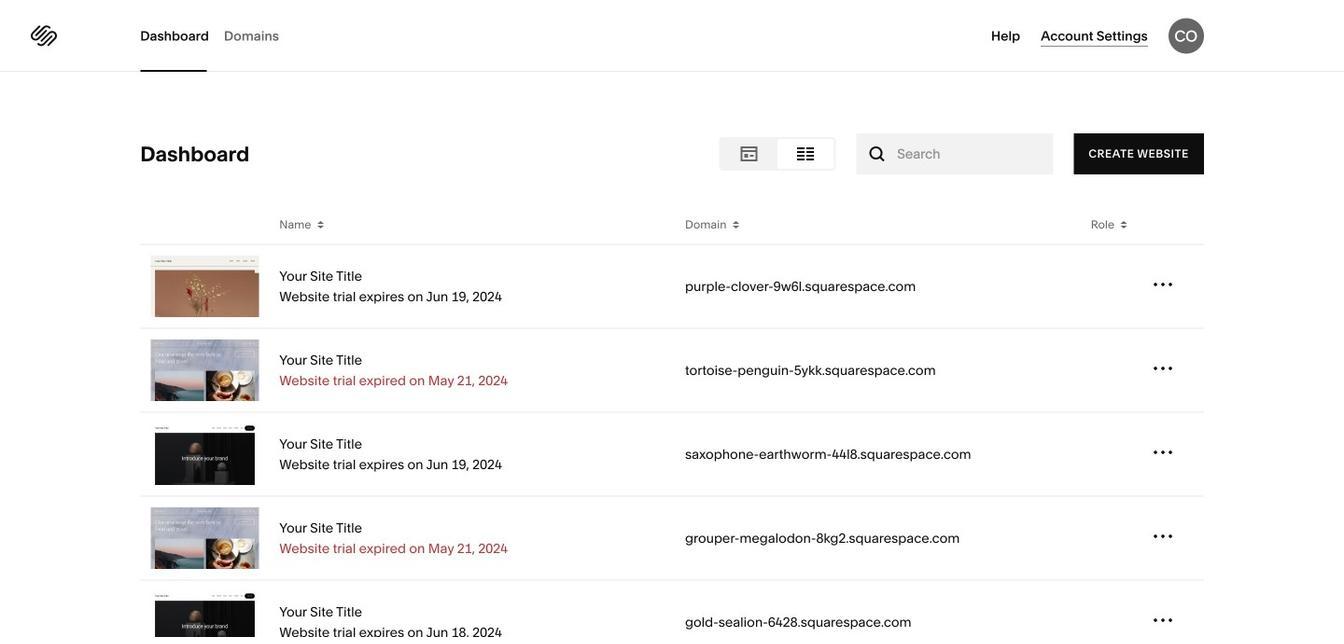 Task type: describe. For each thing, give the bounding box(es) containing it.
2 column header from the left
[[1143, 205, 1204, 244]]

6 row from the top
[[140, 581, 1204, 638]]

4 cell from the top
[[1081, 497, 1143, 580]]

1 row from the top
[[140, 205, 1204, 245]]

3 row from the top
[[140, 329, 1204, 413]]

0 vertical spatial tab list
[[140, 0, 294, 72]]



Task type: locate. For each thing, give the bounding box(es) containing it.
table
[[140, 205, 1204, 638]]

column header
[[140, 205, 269, 244], [1143, 205, 1204, 244]]

2 cell from the top
[[1081, 329, 1143, 412]]

1 vertical spatial tab list
[[721, 139, 834, 169]]

row
[[140, 205, 1204, 245], [140, 245, 1204, 329], [140, 329, 1204, 413], [140, 413, 1204, 497], [140, 497, 1204, 581], [140, 581, 1204, 638]]

4 row from the top
[[140, 413, 1204, 497]]

1 cell from the top
[[1081, 245, 1143, 328]]

row group
[[140, 245, 1204, 638]]

1 horizontal spatial column header
[[1143, 205, 1204, 244]]

0 horizontal spatial column header
[[140, 205, 269, 244]]

5 row from the top
[[140, 497, 1204, 581]]

Search field
[[898, 134, 1012, 175]]

2 row from the top
[[140, 245, 1204, 329]]

1 horizontal spatial tab list
[[721, 139, 834, 169]]

cell
[[1081, 245, 1143, 328], [1081, 329, 1143, 412], [1081, 413, 1143, 496], [1081, 497, 1143, 580]]

tab list
[[140, 0, 294, 72], [721, 139, 834, 169]]

0 horizontal spatial tab list
[[140, 0, 294, 72]]

1 column header from the left
[[140, 205, 269, 244]]

3 cell from the top
[[1081, 413, 1143, 496]]



